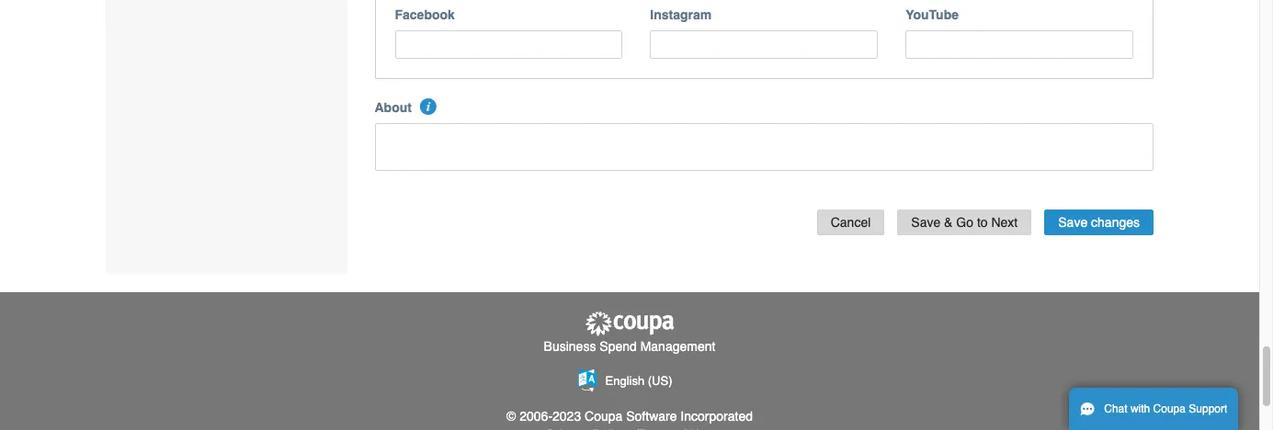 Task type: locate. For each thing, give the bounding box(es) containing it.
0 horizontal spatial coupa
[[585, 409, 623, 424]]

1 horizontal spatial save
[[1058, 215, 1088, 229]]

coupa
[[1153, 403, 1186, 416], [585, 409, 623, 424]]

go
[[956, 215, 974, 229]]

YouTube text field
[[906, 31, 1133, 59]]

save changes button
[[1045, 209, 1154, 236]]

&
[[944, 215, 953, 229]]

changes
[[1091, 215, 1140, 229]]

instagram
[[650, 8, 712, 22]]

chat with coupa support
[[1104, 403, 1228, 416]]

additional information image
[[420, 98, 437, 115]]

coupa supplier portal image
[[584, 311, 676, 337]]

youtube
[[906, 8, 959, 22]]

About text field
[[375, 123, 1154, 171]]

1 horizontal spatial coupa
[[1153, 403, 1186, 416]]

business spend management
[[544, 339, 716, 354]]

2006-
[[520, 409, 553, 424]]

coupa right 2023
[[585, 409, 623, 424]]

0 horizontal spatial save
[[911, 215, 941, 229]]

(us)
[[648, 374, 672, 388]]

to
[[977, 215, 988, 229]]

save changes
[[1058, 215, 1140, 229]]

2 save from the left
[[1058, 215, 1088, 229]]

save
[[911, 215, 941, 229], [1058, 215, 1088, 229]]

save left the changes
[[1058, 215, 1088, 229]]

Facebook text field
[[395, 31, 623, 59]]

next
[[991, 215, 1018, 229]]

support
[[1189, 403, 1228, 416]]

save & go to next button
[[898, 209, 1032, 236]]

1 save from the left
[[911, 215, 941, 229]]

save left '&'
[[911, 215, 941, 229]]

coupa right with
[[1153, 403, 1186, 416]]



Task type: vqa. For each thing, say whether or not it's contained in the screenshot.
additional information image
yes



Task type: describe. For each thing, give the bounding box(es) containing it.
business
[[544, 339, 596, 354]]

chat with coupa support button
[[1069, 388, 1239, 430]]

Instagram text field
[[650, 31, 878, 59]]

save for save changes
[[1058, 215, 1088, 229]]

save for save & go to next
[[911, 215, 941, 229]]

2023
[[553, 409, 581, 424]]

english (us)
[[605, 374, 672, 388]]

about
[[375, 100, 412, 115]]

software
[[626, 409, 677, 424]]

spend
[[600, 339, 637, 354]]

chat
[[1104, 403, 1128, 416]]

cancel link
[[817, 209, 885, 236]]

save & go to next
[[911, 215, 1018, 229]]

©
[[507, 409, 516, 424]]

management
[[640, 339, 716, 354]]

facebook
[[395, 8, 455, 22]]

english
[[605, 374, 645, 388]]

with
[[1131, 403, 1150, 416]]

cancel
[[831, 215, 871, 229]]

incorporated
[[681, 409, 753, 424]]

coupa inside button
[[1153, 403, 1186, 416]]

© 2006-2023 coupa software incorporated
[[507, 409, 753, 424]]



